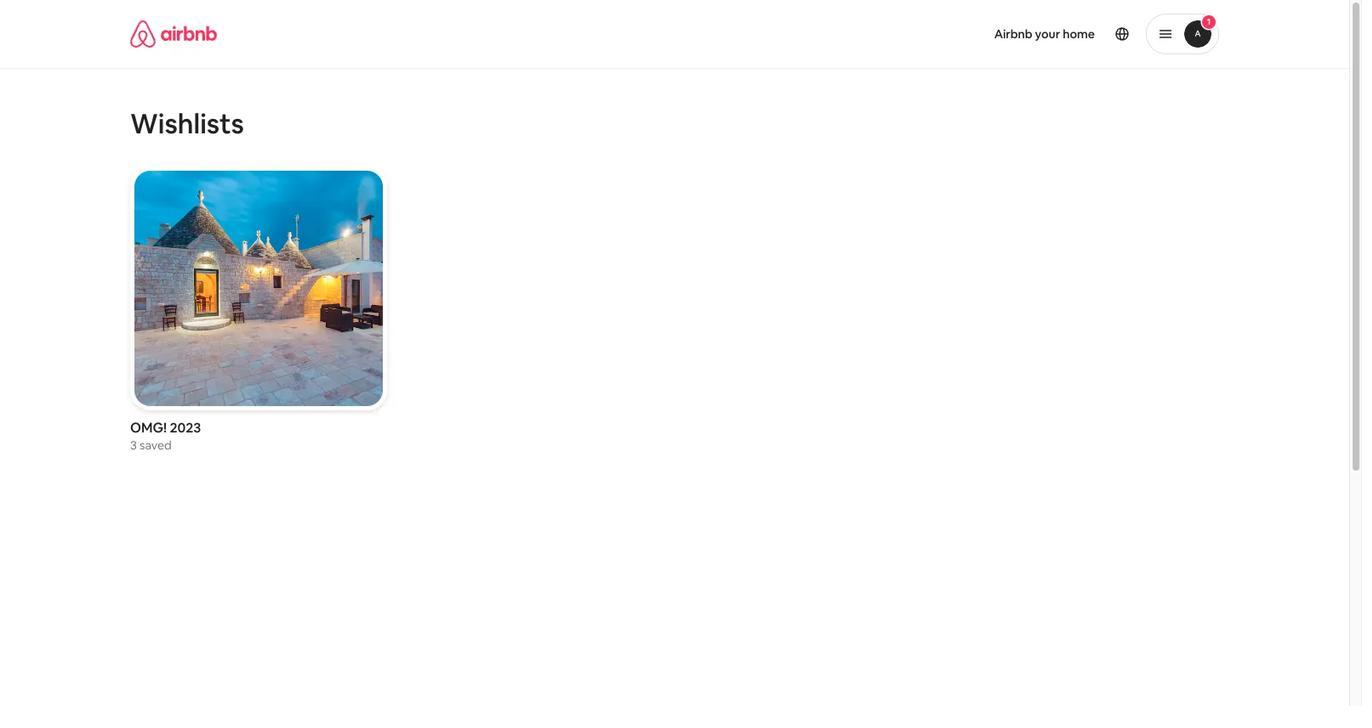 Task type: locate. For each thing, give the bounding box(es) containing it.
wishlists
[[130, 106, 244, 141]]

omg!
[[130, 420, 167, 438]]

airbnb your home
[[994, 26, 1095, 42]]

profile element
[[695, 0, 1219, 68]]

saved
[[139, 438, 172, 454]]

1 button
[[1146, 14, 1219, 54]]

omg! 2023 3 saved
[[130, 420, 201, 454]]

2023
[[170, 420, 201, 438]]

3
[[130, 438, 137, 454]]



Task type: describe. For each thing, give the bounding box(es) containing it.
your
[[1035, 26, 1060, 42]]

home
[[1063, 26, 1095, 42]]

1
[[1207, 16, 1211, 27]]

airbnb your home link
[[984, 16, 1105, 52]]

airbnb
[[994, 26, 1033, 42]]



Task type: vqa. For each thing, say whether or not it's contained in the screenshot.
the 3
yes



